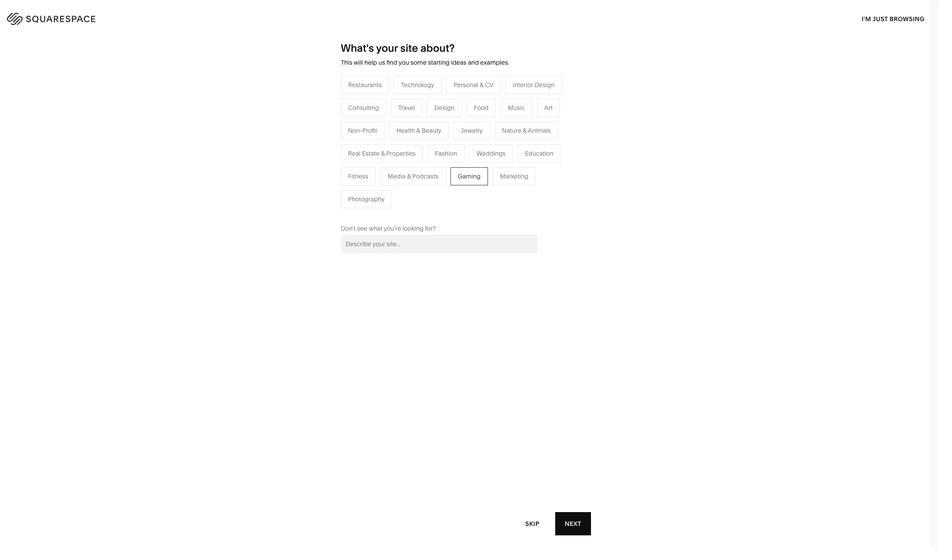 Task type: describe. For each thing, give the bounding box(es) containing it.
Weddings radio
[[470, 144, 513, 163]]

about?
[[421, 42, 455, 54]]

0 vertical spatial podcasts
[[393, 146, 420, 154]]

real inside option
[[348, 150, 361, 157]]

Don't see what you're looking for? field
[[341, 235, 537, 254]]

Interior Design radio
[[506, 76, 562, 94]]

media & podcasts link
[[369, 146, 428, 154]]

home & decor
[[460, 120, 502, 128]]

next button
[[556, 513, 591, 536]]

Music radio
[[501, 99, 533, 117]]

you're
[[384, 225, 402, 232]]

properties inside option
[[387, 150, 416, 157]]

media & podcasts inside radio
[[388, 173, 439, 180]]

i'm just browsing
[[863, 15, 926, 23]]

& down weddings 'link'
[[402, 185, 406, 192]]

Education radio
[[518, 144, 561, 163]]

dario element
[[351, 295, 582, 548]]

Art radio
[[538, 99, 561, 117]]

i'm just browsing link
[[863, 7, 926, 31]]

1 horizontal spatial fitness
[[460, 146, 480, 154]]

nature inside nature & animals option
[[503, 127, 522, 135]]

& down restaurants link
[[388, 146, 392, 154]]

browsing
[[890, 15, 926, 23]]

your
[[376, 42, 398, 54]]

Travel radio
[[391, 99, 423, 117]]

skip button
[[516, 512, 549, 536]]

profit
[[363, 127, 377, 135]]

health
[[397, 127, 415, 135]]

real estate & properties link
[[369, 185, 445, 192]]

in
[[915, 13, 922, 21]]

skip
[[526, 520, 540, 528]]

Photography radio
[[341, 190, 392, 208]]

see
[[357, 225, 368, 232]]

nature & animals link
[[460, 133, 517, 141]]

1 horizontal spatial estate
[[383, 185, 400, 192]]

non-profit
[[348, 127, 377, 135]]

fitness link
[[460, 146, 489, 154]]

travel inside the "travel" option
[[399, 104, 415, 112]]

Design radio
[[427, 99, 462, 117]]

1 vertical spatial travel
[[369, 120, 385, 128]]

squarespace logo link
[[17, 10, 198, 24]]

fashion
[[435, 150, 458, 157]]

real estate & properties inside real estate & properties option
[[348, 150, 416, 157]]

weddings inside option
[[477, 150, 506, 157]]

decor
[[484, 120, 502, 128]]

0 horizontal spatial nature
[[460, 133, 479, 141]]

1 horizontal spatial real
[[369, 185, 381, 192]]

0 horizontal spatial weddings
[[369, 172, 398, 179]]

1 vertical spatial properties
[[407, 185, 436, 192]]

fitness inside option
[[348, 173, 369, 180]]

& down the home & decor
[[480, 133, 484, 141]]

beauty
[[422, 127, 442, 135]]

find
[[387, 59, 398, 66]]

health & beauty
[[397, 127, 442, 135]]

us
[[379, 59, 385, 66]]

squarespace logo image
[[17, 10, 113, 24]]

& left the cv
[[480, 81, 484, 89]]

Personal & CV radio
[[447, 76, 501, 94]]

& right 'home'
[[479, 120, 483, 128]]

consulting
[[348, 104, 379, 112]]

animals inside option
[[528, 127, 551, 135]]

starting
[[428, 59, 450, 66]]

log
[[900, 13, 913, 21]]

help
[[365, 59, 377, 66]]

home
[[460, 120, 477, 128]]

travel link
[[369, 120, 394, 128]]

photography
[[348, 195, 385, 203]]

don't see what you're looking for?
[[341, 225, 436, 232]]

design inside option
[[435, 104, 455, 112]]

what's your site about? this will help us find you some starting ideas and examples.
[[341, 42, 510, 66]]

Food radio
[[467, 99, 496, 117]]

interior design
[[513, 81, 555, 89]]

log             in
[[900, 13, 922, 21]]

music
[[508, 104, 525, 112]]

some
[[411, 59, 427, 66]]



Task type: vqa. For each thing, say whether or not it's contained in the screenshot.
the us
yes



Task type: locate. For each thing, give the bounding box(es) containing it.
0 vertical spatial media & podcasts
[[369, 146, 420, 154]]

1 horizontal spatial media
[[388, 173, 406, 180]]

home & decor link
[[460, 120, 510, 128]]

weddings link
[[369, 172, 406, 179]]

0 vertical spatial properties
[[387, 150, 416, 157]]

0 horizontal spatial media
[[369, 146, 387, 154]]

1 horizontal spatial travel
[[399, 104, 415, 112]]

restaurants inside radio
[[348, 81, 382, 89]]

will
[[354, 59, 363, 66]]

log             in link
[[900, 13, 922, 21]]

nature & animals inside option
[[503, 127, 551, 135]]

media up events
[[369, 146, 387, 154]]

1 horizontal spatial non-
[[348, 127, 363, 135]]

travel up health
[[399, 104, 415, 112]]

real up profits
[[348, 150, 361, 157]]

non- inside 'non-profit' radio
[[348, 127, 363, 135]]

0 vertical spatial restaurants
[[348, 81, 382, 89]]

0 vertical spatial design
[[535, 81, 555, 89]]

0 horizontal spatial travel
[[369, 120, 385, 128]]

Nature & Animals radio
[[495, 122, 559, 140]]

Marketing radio
[[493, 167, 536, 185]]

community
[[278, 159, 311, 166]]

you
[[399, 59, 409, 66]]

what
[[369, 225, 383, 232]]

& right "community"
[[312, 159, 316, 166]]

1 vertical spatial weddings
[[369, 172, 398, 179]]

fitness
[[460, 146, 480, 154], [348, 173, 369, 180]]

gaming
[[458, 173, 481, 180]]

non- down consulting
[[348, 127, 363, 135]]

& up events link
[[381, 150, 385, 157]]

1 vertical spatial real estate & properties
[[369, 185, 436, 192]]

personal
[[454, 81, 479, 89]]

Fashion radio
[[428, 144, 465, 163]]

travel
[[399, 104, 415, 112], [369, 120, 385, 128]]

profits
[[332, 159, 350, 166]]

real
[[348, 150, 361, 157], [369, 185, 381, 192]]

Gaming radio
[[451, 167, 488, 185]]

dario image
[[351, 295, 582, 548]]

non-
[[348, 127, 363, 135], [318, 159, 332, 166]]

nature & animals
[[503, 127, 551, 135], [460, 133, 509, 141]]

media inside radio
[[388, 173, 406, 180]]

0 vertical spatial estate
[[362, 150, 380, 157]]

1 horizontal spatial animals
[[528, 127, 551, 135]]

interior
[[513, 81, 534, 89]]

community & non-profits link
[[278, 159, 358, 166]]

& inside option
[[523, 127, 527, 135]]

& right health
[[417, 127, 421, 135]]

personal & cv
[[454, 81, 494, 89]]

this
[[341, 59, 353, 66]]

media & podcasts up real estate & properties link
[[388, 173, 439, 180]]

estate up events
[[362, 150, 380, 157]]

nature down 'home'
[[460, 133, 479, 141]]

properties
[[387, 150, 416, 157], [407, 185, 436, 192]]

nature & animals down the "home & decor" link
[[460, 133, 509, 141]]

weddings
[[477, 150, 506, 157], [369, 172, 398, 179]]

properties down restaurants link
[[387, 150, 416, 157]]

1 vertical spatial podcasts
[[413, 173, 439, 180]]

restaurants up consulting radio
[[348, 81, 382, 89]]

Media & Podcasts radio
[[381, 167, 446, 185]]

cv
[[486, 81, 494, 89]]

media up real estate & properties link
[[388, 173, 406, 180]]

food
[[474, 104, 489, 112]]

estate inside option
[[362, 150, 380, 157]]

0 horizontal spatial estate
[[362, 150, 380, 157]]

0 horizontal spatial fitness
[[348, 173, 369, 180]]

jewelry
[[461, 127, 483, 135]]

0 vertical spatial travel
[[399, 104, 415, 112]]

0 vertical spatial real estate & properties
[[348, 150, 416, 157]]

0 horizontal spatial real
[[348, 150, 361, 157]]

restaurants link
[[369, 133, 411, 141]]

0 vertical spatial real
[[348, 150, 361, 157]]

design inside radio
[[535, 81, 555, 89]]

site
[[401, 42, 418, 54]]

0 vertical spatial weddings
[[477, 150, 506, 157]]

don't
[[341, 225, 356, 232]]

1 vertical spatial media
[[388, 173, 406, 180]]

Restaurants radio
[[341, 76, 389, 94]]

technology
[[401, 81, 435, 89]]

looking
[[403, 225, 424, 232]]

0 vertical spatial fitness
[[460, 146, 480, 154]]

properties up the looking
[[407, 185, 436, 192]]

media & podcasts down restaurants link
[[369, 146, 420, 154]]

Health & Beauty radio
[[390, 122, 449, 140]]

real estate & properties down weddings 'link'
[[369, 185, 436, 192]]

1 horizontal spatial nature
[[503, 127, 522, 135]]

media & podcasts
[[369, 146, 420, 154], [388, 173, 439, 180]]

weddings down events link
[[369, 172, 398, 179]]

events
[[369, 159, 388, 166]]

fitness down jewelry 'option'
[[460, 146, 480, 154]]

Fitness radio
[[341, 167, 376, 185]]

& down music
[[523, 127, 527, 135]]

0 horizontal spatial non-
[[318, 159, 332, 166]]

Non-Profit radio
[[341, 122, 385, 140]]

0 horizontal spatial animals
[[486, 133, 509, 141]]

0 vertical spatial media
[[369, 146, 387, 154]]

1 vertical spatial estate
[[383, 185, 400, 192]]

animals up education
[[528, 127, 551, 135]]

& inside radio
[[407, 173, 411, 180]]

real up photography
[[369, 185, 381, 192]]

art
[[545, 104, 553, 112]]

animals down decor
[[486, 133, 509, 141]]

fitness down profits
[[348, 173, 369, 180]]

ideas
[[451, 59, 467, 66]]

media
[[369, 146, 387, 154], [388, 173, 406, 180]]

podcasts inside radio
[[413, 173, 439, 180]]

design
[[535, 81, 555, 89], [435, 104, 455, 112]]

restaurants down travel link in the top of the page
[[369, 133, 402, 141]]

podcasts up real estate & properties link
[[413, 173, 439, 180]]

travel up restaurants link
[[369, 120, 385, 128]]

non- right "community"
[[318, 159, 332, 166]]

nature
[[503, 127, 522, 135], [460, 133, 479, 141]]

education
[[525, 150, 554, 157]]

weddings down nature & animals 'link'
[[477, 150, 506, 157]]

1 vertical spatial non-
[[318, 159, 332, 166]]

& up real estate & properties link
[[407, 173, 411, 180]]

just
[[873, 15, 889, 23]]

nature & animals down music
[[503, 127, 551, 135]]

nature right decor
[[503, 127, 522, 135]]

Consulting radio
[[341, 99, 387, 117]]

1 vertical spatial real
[[369, 185, 381, 192]]

restaurants
[[348, 81, 382, 89], [369, 133, 402, 141]]

podcasts down health
[[393, 146, 420, 154]]

animals
[[528, 127, 551, 135], [486, 133, 509, 141]]

i'm
[[863, 15, 872, 23]]

real estate & properties
[[348, 150, 416, 157], [369, 185, 436, 192]]

Technology radio
[[394, 76, 442, 94]]

design right interior
[[535, 81, 555, 89]]

next
[[565, 520, 582, 528]]

1 vertical spatial fitness
[[348, 173, 369, 180]]

0 vertical spatial non-
[[348, 127, 363, 135]]

podcasts
[[393, 146, 420, 154], [413, 173, 439, 180]]

1 vertical spatial restaurants
[[369, 133, 402, 141]]

events link
[[369, 159, 396, 166]]

&
[[480, 81, 484, 89], [479, 120, 483, 128], [417, 127, 421, 135], [523, 127, 527, 135], [480, 133, 484, 141], [388, 146, 392, 154], [381, 150, 385, 157], [312, 159, 316, 166], [407, 173, 411, 180], [402, 185, 406, 192]]

1 horizontal spatial design
[[535, 81, 555, 89]]

real estate & properties up events link
[[348, 150, 416, 157]]

and
[[468, 59, 479, 66]]

1 vertical spatial media & podcasts
[[388, 173, 439, 180]]

1 vertical spatial design
[[435, 104, 455, 112]]

community & non-profits
[[278, 159, 350, 166]]

1 horizontal spatial weddings
[[477, 150, 506, 157]]

estate down weddings 'link'
[[383, 185, 400, 192]]

estate
[[362, 150, 380, 157], [383, 185, 400, 192]]

for?
[[425, 225, 436, 232]]

marketing
[[500, 173, 529, 180]]

0 horizontal spatial design
[[435, 104, 455, 112]]

examples.
[[481, 59, 510, 66]]

design up beauty on the top of page
[[435, 104, 455, 112]]

Jewelry radio
[[454, 122, 490, 140]]

Real Estate & Properties radio
[[341, 144, 423, 163]]

what's
[[341, 42, 374, 54]]



